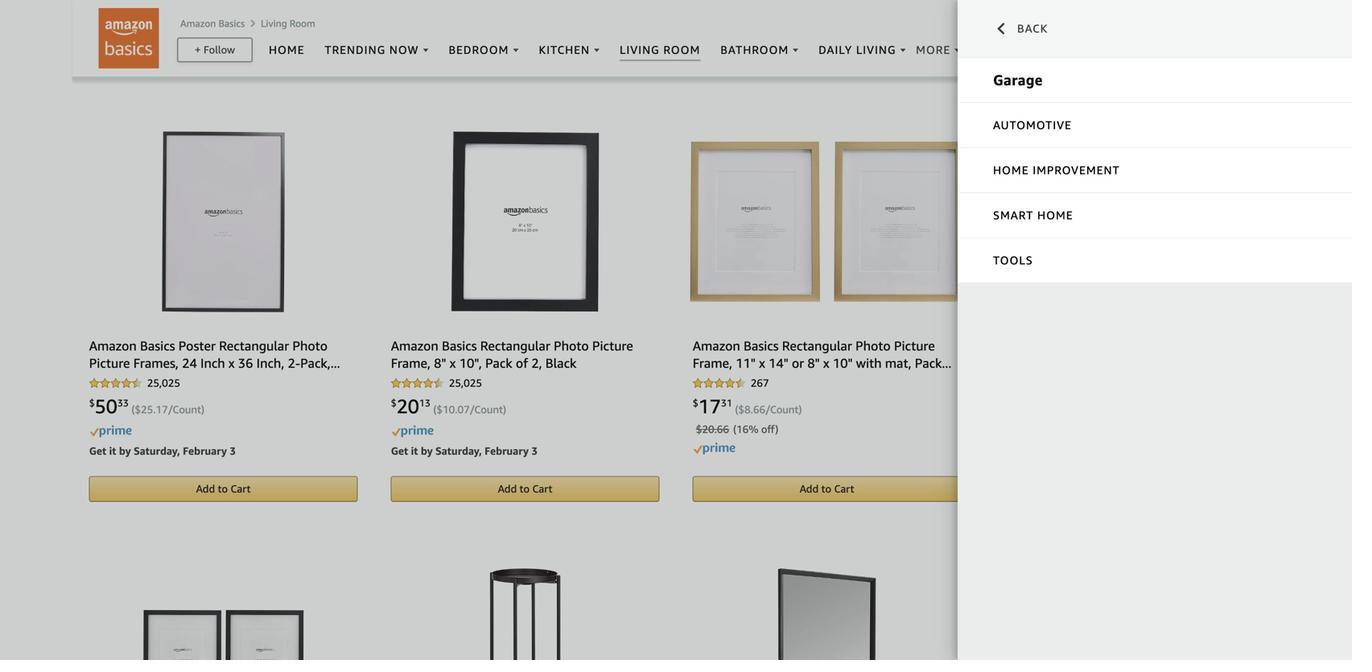 Task type: vqa. For each thing, say whether or not it's contained in the screenshot.
Books link
no



Task type: describe. For each thing, give the bounding box(es) containing it.
living room link
[[261, 18, 315, 29]]

25,025 for 20
[[449, 377, 482, 389]]

) for ( $ 8 . 66 / count ) $ 20 . 66 ( 16% off )
[[799, 403, 802, 416]]

$ 20 13
[[391, 394, 431, 418]]

amazon basics rectangular photo picture frame, 8" x 10", pack of 2, black image
[[451, 131, 599, 312]]

13
[[419, 397, 431, 409]]

left
[[129, 3, 146, 15]]

saturday, for 20
[[436, 445, 482, 457]]

. for 8
[[751, 403, 753, 416]]

$ inside the $ 50 33
[[89, 397, 95, 409]]

by for 50
[[119, 445, 131, 457]]

$ right 31 at the right bottom of page
[[738, 403, 745, 416]]

count for 50
[[173, 403, 201, 416]]

$ right 33
[[135, 403, 141, 416]]

25,025 for 50
[[147, 377, 180, 389]]

get for 50
[[89, 445, 106, 457]]

living
[[261, 18, 287, 29]]

get for 20
[[391, 445, 408, 457]]

1 vertical spatial 66
[[717, 423, 729, 435]]

only 20 left in stock - order soon.
[[89, 3, 248, 15]]

back to button
[[958, 0, 1352, 58]]

amazon basics rectangular wall mount mirror 24" x 36", peaked trim, black image
[[778, 568, 876, 660]]

07
[[458, 403, 470, 416]]

amazon basics
[[180, 18, 245, 29]]

back for back to
[[1017, 22, 1048, 35]]

( $ 25 . 17 / count )
[[131, 403, 204, 416]]

$ down the $ 17 31 at the bottom right
[[696, 423, 702, 435]]

$ inside $ 20 13
[[391, 397, 397, 409]]

/ for 20
[[470, 403, 474, 416]]

( $ 10 . 07 / count )
[[433, 403, 506, 416]]

20 inside ( $ 8 . 66 / count ) $ 20 . 66 ( 16% off )
[[702, 423, 714, 435]]

$ 17 31
[[693, 394, 732, 418]]

+
[[195, 43, 201, 56]]

count inside ( $ 8 . 66 / count ) $ 20 . 66 ( 16% off )
[[770, 403, 799, 416]]

-
[[188, 3, 192, 15]]

$ right 13
[[437, 403, 443, 416]]

33
[[117, 397, 129, 409]]

saturday, for 50
[[134, 445, 180, 457]]

amazon basics link
[[180, 18, 245, 29]]

room
[[290, 18, 315, 29]]

follow
[[204, 43, 235, 56]]

( $ 8 . 66 / count ) $ 20 . 66 ( 16% off )
[[696, 403, 802, 435]]

february for 50
[[183, 445, 227, 457]]

16%
[[737, 423, 759, 435]]

267
[[751, 377, 769, 389]]

( for 25
[[131, 403, 135, 416]]

amazon basics 11" x 14" rectangular photo picture frame, (8" x 10" with mat), 2-pack, black, 15.2 inch l x 12.2 inch w image
[[133, 568, 314, 660]]

to
[[1052, 22, 1069, 35]]

off
[[761, 423, 775, 435]]

amazon basics logo image
[[99, 8, 159, 68]]

50
[[95, 394, 117, 418]]

back button
[[958, 0, 1352, 58]]

( for 8
[[735, 403, 738, 416]]

only
[[89, 3, 112, 15]]

back to
[[1017, 22, 1072, 35]]

1 horizontal spatial 17
[[699, 394, 721, 418]]

it for 20
[[411, 445, 418, 457]]



Task type: locate. For each thing, give the bounding box(es) containing it.
/ right 10
[[470, 403, 474, 416]]

count right 07 on the left
[[474, 403, 503, 416]]

20 left 10
[[397, 394, 419, 418]]

2 / from the left
[[470, 403, 474, 416]]

/ for 50
[[168, 403, 173, 416]]

back inside 'button'
[[1017, 22, 1048, 35]]

0 horizontal spatial by
[[119, 445, 131, 457]]

$ 50 33
[[89, 394, 129, 418]]

20 left left
[[114, 3, 127, 15]]

1 horizontal spatial 20
[[397, 394, 419, 418]]

back
[[1017, 22, 1048, 35], [1017, 22, 1048, 35]]

it down the $ 50 33 on the left bottom of page
[[109, 445, 116, 457]]

+ follow button
[[178, 38, 252, 61]]

1 horizontal spatial count
[[474, 403, 503, 416]]

2 horizontal spatial 20
[[702, 423, 714, 435]]

2 vertical spatial 20
[[702, 423, 714, 435]]

1 horizontal spatial 25,025
[[449, 377, 482, 389]]

0 horizontal spatial 25,025
[[147, 377, 180, 389]]

(
[[131, 403, 135, 416], [433, 403, 437, 416], [735, 403, 738, 416], [733, 423, 737, 435]]

get it by saturday, february 3 for 50
[[89, 445, 236, 457]]

2 horizontal spatial count
[[770, 403, 799, 416]]

) right 25
[[201, 403, 204, 416]]

by down the $ 50 33 on the left bottom of page
[[119, 445, 131, 457]]

1 get it by saturday, february 3 from the left
[[89, 445, 236, 457]]

Search all Amazon Basics search field
[[1068, 36, 1241, 63]]

1 horizontal spatial 3
[[532, 445, 538, 457]]

25,025
[[147, 377, 180, 389], [449, 377, 482, 389]]

1 horizontal spatial by
[[421, 445, 433, 457]]

/ inside ( $ 8 . 66 / count ) $ 20 . 66 ( 16% off )
[[766, 403, 770, 416]]

1 count from the left
[[173, 403, 201, 416]]

) right 07 on the left
[[503, 403, 506, 416]]

get it by saturday, february 3
[[89, 445, 236, 457], [391, 445, 538, 457]]

2 25,025 from the left
[[449, 377, 482, 389]]

saturday, down 25
[[134, 445, 180, 457]]

it
[[109, 445, 116, 457], [411, 445, 418, 457]]

( for 10
[[433, 403, 437, 416]]

get it by saturday, february 3 for 20
[[391, 445, 538, 457]]

)
[[201, 403, 204, 416], [503, 403, 506, 416], [799, 403, 802, 416], [775, 423, 779, 435]]

get down 50
[[89, 445, 106, 457]]

saturday,
[[134, 445, 180, 457], [436, 445, 482, 457]]

2 by from the left
[[421, 445, 433, 457]]

25,025 up ( $ 25 . 17 / count ) at the bottom left of the page
[[147, 377, 180, 389]]

0 vertical spatial 66
[[753, 403, 766, 416]]

search image
[[1044, 40, 1063, 59]]

order
[[195, 3, 220, 15]]

) for ( $ 10 . 07 / count )
[[503, 403, 506, 416]]

20 for only 20 left in stock - order soon.
[[114, 3, 127, 15]]

february for 20
[[485, 445, 529, 457]]

. right 13
[[455, 403, 458, 416]]

0 horizontal spatial 3
[[230, 445, 236, 457]]

3 / from the left
[[766, 403, 770, 416]]

/
[[168, 403, 173, 416], [470, 403, 474, 416], [766, 403, 770, 416]]

0 horizontal spatial saturday,
[[134, 445, 180, 457]]

/ up 'off' in the bottom of the page
[[766, 403, 770, 416]]

saturday, down 07 on the left
[[436, 445, 482, 457]]

2 it from the left
[[411, 445, 418, 457]]

0 horizontal spatial february
[[183, 445, 227, 457]]

1 february from the left
[[183, 445, 227, 457]]

get it by saturday, february 3 down 07 on the left
[[391, 445, 538, 457]]

get it by saturday, february 3 down ( $ 25 . 17 / count ) at the bottom left of the page
[[89, 445, 236, 457]]

count for 20
[[474, 403, 503, 416]]

0 horizontal spatial get
[[89, 445, 106, 457]]

) right 16%
[[775, 423, 779, 435]]

1 get from the left
[[89, 445, 106, 457]]

3 for 20
[[532, 445, 538, 457]]

0 horizontal spatial count
[[173, 403, 201, 416]]

. right 33
[[153, 403, 156, 416]]

) right "8"
[[799, 403, 802, 416]]

amazon basics rectangular photo picture frame, 11" x 14" or 8" x 10" with mat, pack of 2, gold, 12.28 x 15.18 inches image
[[690, 141, 964, 302]]

1 horizontal spatial get
[[391, 445, 408, 457]]

0 horizontal spatial 66
[[717, 423, 729, 435]]

8
[[745, 403, 751, 416]]

0 vertical spatial 20
[[114, 3, 127, 15]]

stock
[[160, 3, 185, 15]]

get
[[89, 445, 106, 457], [391, 445, 408, 457]]

. for 10
[[455, 403, 458, 416]]

by down $ 20 13
[[421, 445, 433, 457]]

1 saturday, from the left
[[134, 445, 180, 457]]

1 25,025 from the left
[[147, 377, 180, 389]]

31
[[721, 397, 732, 409]]

0 horizontal spatial get it by saturday, february 3
[[89, 445, 236, 457]]

25,025 up 07 on the left
[[449, 377, 482, 389]]

66
[[753, 403, 766, 416], [717, 423, 729, 435]]

66 right "8"
[[753, 403, 766, 416]]

february down ( $ 10 . 07 / count ) at left bottom
[[485, 445, 529, 457]]

66 left 16%
[[717, 423, 729, 435]]

$ left 31 at the right bottom of page
[[693, 397, 699, 409]]

) for ( $ 25 . 17 / count )
[[201, 403, 204, 416]]

. down the $ 17 31 at the bottom right
[[714, 423, 717, 435]]

1 horizontal spatial get it by saturday, february 3
[[391, 445, 538, 457]]

1 it from the left
[[109, 445, 116, 457]]

soon.
[[223, 3, 248, 15]]

february down ( $ 25 . 17 / count ) at the bottom left of the page
[[183, 445, 227, 457]]

by for 20
[[421, 445, 433, 457]]

17 left "8"
[[699, 394, 721, 418]]

1 horizontal spatial it
[[411, 445, 418, 457]]

17
[[699, 394, 721, 418], [156, 403, 168, 416]]

17 right 25
[[156, 403, 168, 416]]

0 horizontal spatial 20
[[114, 3, 127, 15]]

2 get it by saturday, february 3 from the left
[[391, 445, 538, 457]]

in
[[149, 3, 158, 15]]

count
[[173, 403, 201, 416], [474, 403, 503, 416], [770, 403, 799, 416]]

. up 16%
[[751, 403, 753, 416]]

it down $ 20 13
[[411, 445, 418, 457]]

1 / from the left
[[168, 403, 173, 416]]

20 down the $ 17 31 at the bottom right
[[702, 423, 714, 435]]

. for 25
[[153, 403, 156, 416]]

1 horizontal spatial /
[[470, 403, 474, 416]]

1 horizontal spatial 66
[[753, 403, 766, 416]]

it for 50
[[109, 445, 116, 457]]

1 horizontal spatial february
[[485, 445, 529, 457]]

amazon
[[180, 18, 216, 29]]

2 get from the left
[[391, 445, 408, 457]]

amazon basics poster rectangular photo picture frames, 24 inch x 36 inch, 2-pack, black image
[[162, 131, 285, 312]]

february
[[183, 445, 227, 457], [485, 445, 529, 457]]

+ follow
[[195, 43, 235, 56]]

.
[[153, 403, 156, 416], [455, 403, 458, 416], [751, 403, 753, 416], [714, 423, 717, 435]]

3
[[230, 445, 236, 457], [532, 445, 538, 457]]

2 saturday, from the left
[[436, 445, 482, 457]]

1 vertical spatial 20
[[397, 394, 419, 418]]

1 3 from the left
[[230, 445, 236, 457]]

by
[[119, 445, 131, 457], [421, 445, 433, 457]]

/ right 25
[[168, 403, 173, 416]]

2 february from the left
[[485, 445, 529, 457]]

2 3 from the left
[[532, 445, 538, 457]]

20
[[114, 3, 127, 15], [397, 394, 419, 418], [702, 423, 714, 435]]

get down $ 20 13
[[391, 445, 408, 457]]

25
[[141, 403, 153, 416]]

back inside button
[[1017, 22, 1048, 35]]

2 count from the left
[[474, 403, 503, 416]]

$ left 13
[[391, 397, 397, 409]]

living room
[[261, 18, 315, 29]]

count right 25
[[173, 403, 201, 416]]

2 horizontal spatial /
[[766, 403, 770, 416]]

$ left 33
[[89, 397, 95, 409]]

amazon basics round plant stand, black image
[[490, 568, 561, 660]]

amazon basics rectangular photo picture frame, 8" x 10", pack of 5, black image
[[1017, 131, 1241, 312]]

back for back
[[1017, 22, 1048, 35]]

0 horizontal spatial /
[[168, 403, 173, 416]]

0 horizontal spatial 17
[[156, 403, 168, 416]]

1 horizontal spatial saturday,
[[436, 445, 482, 457]]

basics
[[219, 18, 245, 29]]

3 for 50
[[230, 445, 236, 457]]

10
[[443, 403, 455, 416]]

1 by from the left
[[119, 445, 131, 457]]

count up 'off' in the bottom of the page
[[770, 403, 799, 416]]

$ inside the $ 17 31
[[693, 397, 699, 409]]

20 for $ 20 13
[[397, 394, 419, 418]]

0 horizontal spatial it
[[109, 445, 116, 457]]

3 count from the left
[[770, 403, 799, 416]]

$
[[89, 397, 95, 409], [391, 397, 397, 409], [693, 397, 699, 409], [135, 403, 141, 416], [437, 403, 443, 416], [738, 403, 745, 416], [696, 423, 702, 435]]



